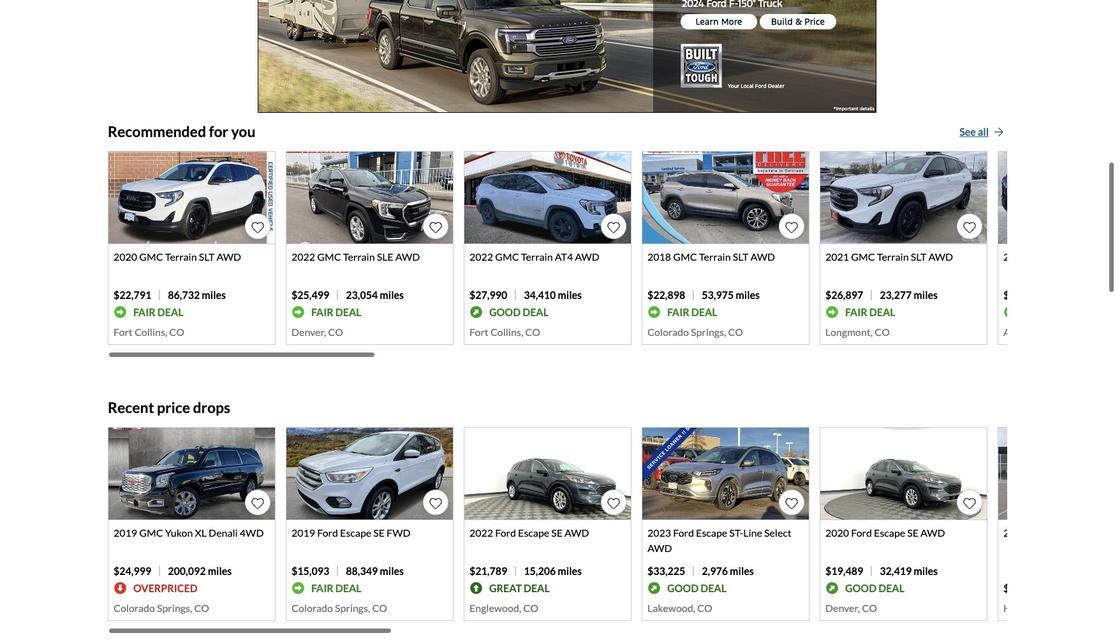Task type: vqa. For each thing, say whether or not it's contained in the screenshot.


Task type: describe. For each thing, give the bounding box(es) containing it.
great deal
[[489, 582, 550, 594]]

fair deal for $22,898
[[667, 306, 717, 318]]

good for $19,489
[[845, 582, 877, 594]]

2020 gmc terrain slt awd image
[[108, 152, 275, 244]]

gmc for 2022 gmc terrain slt aw
[[1029, 251, 1053, 263]]

deal for 88,349 miles
[[335, 582, 361, 594]]

colorado for $22,898
[[648, 326, 689, 338]]

2022 gmc terrain at4 awd
[[470, 251, 600, 263]]

$29,494
[[1004, 289, 1041, 301]]

denver, co for good deal
[[826, 602, 877, 615]]

88,349 miles
[[346, 565, 404, 578]]

awd inside 2023 ford escape st-line select awd
[[648, 542, 672, 555]]

advertisement element
[[258, 0, 877, 113]]

good deal for 32,419
[[845, 582, 905, 594]]

2020 gmc terrain slt awd
[[114, 251, 241, 263]]

miles for 32,419 miles
[[914, 565, 938, 578]]

15,206 miles
[[524, 565, 582, 578]]

colorado for $15,093
[[292, 602, 333, 615]]

fort for good deal
[[470, 326, 489, 338]]

recent
[[108, 399, 154, 417]]

32,419
[[880, 565, 912, 578]]

awd for 2022 ford escape se awd
[[565, 527, 589, 539]]

fair for $25,499
[[311, 306, 333, 318]]

fwd
[[387, 527, 411, 539]]

23,054
[[346, 289, 378, 301]]

good for $33,225
[[667, 582, 699, 594]]

2023 ford escape st-line select awd image
[[642, 428, 809, 520]]

co down great deal
[[523, 602, 539, 615]]

recommended for you
[[108, 123, 256, 141]]

$22,898
[[648, 289, 685, 301]]

2024
[[1004, 527, 1027, 539]]

miles for 86,732 miles
[[202, 289, 226, 301]]

fair deal for $26,897
[[845, 306, 895, 318]]

32,419 miles
[[880, 565, 938, 578]]

23,277 miles
[[880, 289, 938, 301]]

recommended
[[108, 123, 206, 141]]

2022 gmc terrain sle awd image
[[286, 152, 453, 244]]

see all image
[[994, 127, 1004, 137]]

escape for 2,976 miles
[[696, 527, 727, 539]]

88,349
[[346, 565, 378, 578]]

23,054 miles
[[346, 289, 404, 301]]

great
[[489, 582, 522, 594]]

terrain for 23,277 miles
[[877, 251, 909, 263]]

deal for 53,975 miles
[[691, 306, 717, 318]]

sle for awd
[[377, 251, 393, 263]]

miles for 88,349 miles
[[380, 565, 404, 578]]

colorado springs, co for 53,975 miles
[[648, 326, 743, 338]]

see all
[[960, 126, 989, 138]]

terrain for 86,732 miles
[[165, 251, 197, 263]]

at4
[[555, 251, 573, 263]]

escape for 88,349 miles
[[340, 527, 371, 539]]

aurora, co
[[1004, 326, 1054, 338]]

select
[[764, 527, 792, 539]]

2019 gmc yukon xl denali 4wd
[[114, 527, 264, 539]]

miles for 2,976 miles
[[730, 565, 754, 578]]

$33,225
[[648, 565, 685, 578]]

fair deal for $22,791
[[133, 306, 183, 318]]

slt for 23,277
[[911, 251, 927, 263]]

2022 gmc terrain slt awd image
[[998, 152, 1115, 244]]

2022 for 2022 ford escape se awd
[[470, 527, 493, 539]]

gmc for 2018 gmc terrain slt awd
[[673, 251, 697, 263]]

$27,860
[[1004, 583, 1041, 595]]

gmc for 2019 gmc yukon xl denali 4wd
[[139, 527, 163, 539]]

deal for 23,277 miles
[[869, 306, 895, 318]]

terrain for 53,975 miles
[[699, 251, 731, 263]]

2019 for 2019 ford escape se fwd
[[292, 527, 315, 539]]

collins, for fair
[[135, 326, 167, 338]]

colorado springs, co for 88,349 miles
[[292, 602, 387, 615]]

2022 gmc terrain slt aw
[[1004, 251, 1115, 263]]

colorado for $24,999
[[114, 602, 155, 615]]

2023 ford escape st-line select awd
[[648, 527, 792, 555]]

englewood, co
[[470, 602, 539, 615]]

2021 gmc terrain slt awd image
[[820, 152, 987, 244]]

slt for 53,975
[[733, 251, 749, 263]]

denver, co for fair deal
[[292, 326, 343, 338]]

se for 88,349
[[373, 527, 385, 539]]

34,410 miles
[[524, 289, 582, 301]]

200,092
[[168, 565, 206, 578]]

co down $19,489
[[862, 602, 877, 615]]

you
[[231, 123, 256, 141]]

gmc for 2024 gmc terrain sle aw
[[1029, 527, 1053, 539]]

springs, for 200,092
[[157, 602, 192, 615]]

2020 ford escape se awd image
[[820, 428, 987, 520]]

2,976 miles
[[702, 565, 754, 578]]

2023
[[648, 527, 671, 539]]

lakewood, co
[[648, 602, 713, 615]]

ford for 2022
[[495, 527, 516, 539]]

$21,789
[[470, 565, 507, 578]]

4wd
[[240, 527, 264, 539]]

2024 gmc terrain sle awd image
[[998, 428, 1115, 520]]

miles for 23,054 miles
[[380, 289, 404, 301]]

aw for 2022 gmc terrain slt aw
[[1107, 251, 1115, 263]]

$19,489
[[826, 565, 863, 578]]

gmc for 2020 gmc terrain slt awd
[[139, 251, 163, 263]]

miles for 53,975 miles
[[736, 289, 760, 301]]

se for 15,206
[[551, 527, 563, 539]]

overpriced
[[133, 582, 198, 594]]

2024 gmc terrain sle aw
[[1004, 527, 1115, 539]]

ranch,
[[1050, 602, 1080, 615]]

34,410
[[524, 289, 556, 301]]

fair deal for $15,093
[[311, 582, 361, 594]]

escape for 15,206 miles
[[518, 527, 549, 539]]

longmont, co
[[826, 326, 890, 338]]

see all link
[[956, 123, 1007, 141]]

gmc for 2021 gmc terrain slt awd
[[851, 251, 875, 263]]

highlands ranch, co
[[1004, 602, 1098, 615]]

2019 for 2019 gmc yukon xl denali 4wd
[[114, 527, 137, 539]]

co right ranch,
[[1082, 602, 1098, 615]]

denali
[[209, 527, 238, 539]]

$15,093
[[292, 565, 329, 578]]

2018
[[648, 251, 671, 263]]

$27,990
[[470, 289, 507, 301]]

awd for 2020 gmc terrain slt awd
[[217, 251, 241, 263]]



Task type: locate. For each thing, give the bounding box(es) containing it.
denver, for good deal
[[826, 602, 860, 615]]

colorado springs, co down overpriced
[[114, 602, 209, 615]]

0 horizontal spatial colorado springs, co
[[114, 602, 209, 615]]

awd for 2022 gmc terrain at4 awd
[[575, 251, 600, 263]]

escape
[[340, 527, 371, 539], [518, 527, 549, 539], [696, 527, 727, 539], [874, 527, 905, 539]]

1 vertical spatial denver, co
[[826, 602, 877, 615]]

gmc
[[139, 251, 163, 263], [317, 251, 341, 263], [495, 251, 519, 263], [673, 251, 697, 263], [851, 251, 875, 263], [1029, 251, 1053, 263], [139, 527, 163, 539], [1029, 527, 1053, 539]]

good deal
[[489, 306, 549, 318], [667, 582, 727, 594], [845, 582, 905, 594]]

2 horizontal spatial springs,
[[691, 326, 726, 338]]

good down $19,489
[[845, 582, 877, 594]]

deal down 15,206
[[524, 582, 550, 594]]

escape for 32,419 miles
[[874, 527, 905, 539]]

1 horizontal spatial se
[[551, 527, 563, 539]]

1 slt from the left
[[199, 251, 215, 263]]

miles for 15,206 miles
[[558, 565, 582, 578]]

colorado
[[648, 326, 689, 338], [114, 602, 155, 615], [292, 602, 333, 615]]

good up lakewood, co
[[667, 582, 699, 594]]

collins,
[[135, 326, 167, 338], [491, 326, 523, 338]]

good deal down 2,976
[[667, 582, 727, 594]]

fort for fair deal
[[114, 326, 133, 338]]

terrain for 23,054 miles
[[343, 251, 375, 263]]

slt for 86,732
[[199, 251, 215, 263]]

1 horizontal spatial good
[[667, 582, 699, 594]]

2020 up $19,489
[[826, 527, 849, 539]]

1 vertical spatial aw
[[1107, 527, 1115, 539]]

2021
[[826, 251, 849, 263]]

0 horizontal spatial good deal
[[489, 306, 549, 318]]

terrain right 2024
[[1055, 527, 1087, 539]]

price
[[157, 399, 190, 417]]

miles right 88,349
[[380, 565, 404, 578]]

collins, down $27,990
[[491, 326, 523, 338]]

colorado springs, co down 88,349
[[292, 602, 387, 615]]

4 slt from the left
[[1089, 251, 1105, 263]]

1 horizontal spatial 2020
[[826, 527, 849, 539]]

3 ford from the left
[[673, 527, 694, 539]]

st-
[[729, 527, 743, 539]]

deal for 23,054 miles
[[335, 306, 361, 318]]

0 horizontal spatial collins,
[[135, 326, 167, 338]]

sle
[[377, 251, 393, 263], [1089, 527, 1105, 539]]

0 vertical spatial sle
[[377, 251, 393, 263]]

co down 53,975 miles
[[728, 326, 743, 338]]

awd for 2022 gmc terrain sle awd
[[395, 251, 420, 263]]

deal down the 34,410
[[523, 306, 549, 318]]

0 vertical spatial denver, co
[[292, 326, 343, 338]]

3 slt from the left
[[911, 251, 927, 263]]

escape inside 2023 ford escape st-line select awd
[[696, 527, 727, 539]]

2020 for 2020 gmc terrain slt awd
[[114, 251, 137, 263]]

2 horizontal spatial good deal
[[845, 582, 905, 594]]

2022 for 2022 gmc terrain at4 awd
[[470, 251, 493, 263]]

ford for 2020
[[851, 527, 872, 539]]

miles right 32,419
[[914, 565, 938, 578]]

$22,791
[[114, 289, 151, 301]]

ford up the $15,093
[[317, 527, 338, 539]]

2 horizontal spatial colorado springs, co
[[648, 326, 743, 338]]

2021 gmc terrain slt awd
[[826, 251, 953, 263]]

miles right '86,732'
[[202, 289, 226, 301]]

1 horizontal spatial sle
[[1089, 527, 1105, 539]]

miles right 15,206
[[558, 565, 582, 578]]

gmc up $27,990
[[495, 251, 519, 263]]

miles for 34,410 miles
[[558, 289, 582, 301]]

2 se from the left
[[551, 527, 563, 539]]

awd up '86,732 miles'
[[217, 251, 241, 263]]

0 horizontal spatial se
[[373, 527, 385, 539]]

1 escape from the left
[[340, 527, 371, 539]]

springs, for 53,975
[[691, 326, 726, 338]]

deal for 2,976 miles
[[701, 582, 727, 594]]

awd for 2020 ford escape se awd
[[921, 527, 945, 539]]

gmc right '2018'
[[673, 251, 697, 263]]

co right longmont,
[[875, 326, 890, 338]]

drops
[[193, 399, 230, 417]]

gmc for 2022 gmc terrain sle awd
[[317, 251, 341, 263]]

ford right 2023
[[673, 527, 694, 539]]

fort
[[114, 326, 133, 338], [470, 326, 489, 338]]

2019 up the $15,093
[[292, 527, 315, 539]]

2 2019 from the left
[[292, 527, 315, 539]]

$24,999
[[114, 565, 151, 578]]

2022 up $27,990
[[470, 251, 493, 263]]

2,976
[[702, 565, 728, 578]]

se up 15,206 miles
[[551, 527, 563, 539]]

$25,499
[[292, 289, 329, 301]]

fair up longmont, co
[[845, 306, 867, 318]]

deal down 53,975
[[691, 306, 717, 318]]

1 vertical spatial denver,
[[826, 602, 860, 615]]

co right lakewood, on the right bottom
[[697, 602, 713, 615]]

colorado down $22,898
[[648, 326, 689, 338]]

2 horizontal spatial good
[[845, 582, 877, 594]]

fair deal down 88,349
[[311, 582, 361, 594]]

0 horizontal spatial 2019
[[114, 527, 137, 539]]

miles right 2,976
[[730, 565, 754, 578]]

escape up 15,206
[[518, 527, 549, 539]]

fort collins, co down $22,791
[[114, 326, 184, 338]]

1 se from the left
[[373, 527, 385, 539]]

co right aurora,
[[1039, 326, 1054, 338]]

colorado down the $15,093
[[292, 602, 333, 615]]

denver, for fair deal
[[292, 326, 326, 338]]

fair for $26,897
[[845, 306, 867, 318]]

deal for 32,419 miles
[[879, 582, 905, 594]]

deal for 34,410 miles
[[523, 306, 549, 318]]

good deal for 2,976
[[667, 582, 727, 594]]

deal down '86,732'
[[157, 306, 183, 318]]

miles for 200,092 miles
[[208, 565, 232, 578]]

terrain up '86,732'
[[165, 251, 197, 263]]

miles right 53,975
[[736, 289, 760, 301]]

springs, down 88,349
[[335, 602, 370, 615]]

$26,897
[[826, 289, 863, 301]]

fort collins, co for fair
[[114, 326, 184, 338]]

2 escape from the left
[[518, 527, 549, 539]]

fort collins, co for good
[[470, 326, 540, 338]]

se up 32,419 miles
[[907, 527, 919, 539]]

fair deal up longmont, co
[[845, 306, 895, 318]]

2 horizontal spatial se
[[907, 527, 919, 539]]

0 horizontal spatial springs,
[[157, 602, 192, 615]]

sle for aw
[[1089, 527, 1105, 539]]

aw for 2024 gmc terrain sle aw
[[1107, 527, 1115, 539]]

0 vertical spatial aw
[[1107, 251, 1115, 263]]

fort down $22,791
[[114, 326, 133, 338]]

denver,
[[292, 326, 326, 338], [826, 602, 860, 615]]

1 vertical spatial 2020
[[826, 527, 849, 539]]

0 horizontal spatial denver,
[[292, 326, 326, 338]]

fair deal down 53,975
[[667, 306, 717, 318]]

deal down 32,419
[[879, 582, 905, 594]]

gmc right 2021
[[851, 251, 875, 263]]

1 fort from the left
[[114, 326, 133, 338]]

gmc up $22,791
[[139, 251, 163, 263]]

3 se from the left
[[907, 527, 919, 539]]

2022 for 2022 gmc terrain sle awd
[[292, 251, 315, 263]]

deal down 2,976
[[701, 582, 727, 594]]

0 horizontal spatial fort
[[114, 326, 133, 338]]

colorado springs, co for 200,092 miles
[[114, 602, 209, 615]]

0 horizontal spatial sle
[[377, 251, 393, 263]]

springs, for 88,349
[[335, 602, 370, 615]]

1 horizontal spatial 2019
[[292, 527, 315, 539]]

1 horizontal spatial collins,
[[491, 326, 523, 338]]

fair deal
[[133, 306, 183, 318], [311, 306, 361, 318], [667, 306, 717, 318], [845, 306, 895, 318], [311, 582, 361, 594]]

fair for $22,898
[[667, 306, 689, 318]]

2019 ford escape se fwd image
[[286, 428, 453, 520]]

co down '86,732'
[[169, 326, 184, 338]]

springs,
[[691, 326, 726, 338], [157, 602, 192, 615], [335, 602, 370, 615]]

terrain up 23,054
[[343, 251, 375, 263]]

2 ford from the left
[[495, 527, 516, 539]]

1 2019 from the left
[[114, 527, 137, 539]]

ford up $21,789
[[495, 527, 516, 539]]

86,732 miles
[[168, 289, 226, 301]]

0 horizontal spatial colorado
[[114, 602, 155, 615]]

collins, for good
[[491, 326, 523, 338]]

1 horizontal spatial denver,
[[826, 602, 860, 615]]

co down $25,499
[[328, 326, 343, 338]]

1 vertical spatial sle
[[1089, 527, 1105, 539]]

1 horizontal spatial colorado
[[292, 602, 333, 615]]

recent price drops
[[108, 399, 230, 417]]

2018 gmc terrain slt awd image
[[642, 152, 809, 244]]

deal down 23,054
[[335, 306, 361, 318]]

deal for 86,732 miles
[[157, 306, 183, 318]]

miles right 200,092
[[208, 565, 232, 578]]

fair deal down 23,054
[[311, 306, 361, 318]]

colorado down the $24,999
[[114, 602, 155, 615]]

2022 up $25,499
[[292, 251, 315, 263]]

awd up 23,277 miles
[[929, 251, 953, 263]]

highlands
[[1004, 602, 1048, 615]]

gmc left yukon
[[139, 527, 163, 539]]

fair down $22,791
[[133, 306, 155, 318]]

1 horizontal spatial denver, co
[[826, 602, 877, 615]]

2022
[[292, 251, 315, 263], [470, 251, 493, 263], [1004, 251, 1027, 263], [470, 527, 493, 539]]

fair for $22,791
[[133, 306, 155, 318]]

awd up 53,975 miles
[[751, 251, 775, 263]]

miles right the 34,410
[[558, 289, 582, 301]]

springs, down 53,975
[[691, 326, 726, 338]]

co down 200,092 miles on the left bottom of the page
[[194, 602, 209, 615]]

good
[[489, 306, 521, 318], [667, 582, 699, 594], [845, 582, 877, 594]]

escape up 32,419
[[874, 527, 905, 539]]

2020 ford escape se awd
[[826, 527, 945, 539]]

2018 gmc terrain slt awd
[[648, 251, 775, 263]]

good deal for 34,410
[[489, 306, 549, 318]]

2020 for 2020 ford escape se awd
[[826, 527, 849, 539]]

miles for 23,277 miles
[[914, 289, 938, 301]]

gmc for 2022 gmc terrain at4 awd
[[495, 251, 519, 263]]

se left fwd
[[373, 527, 385, 539]]

line
[[743, 527, 762, 539]]

miles right 23,277
[[914, 289, 938, 301]]

4 ford from the left
[[851, 527, 872, 539]]

2 horizontal spatial colorado
[[648, 326, 689, 338]]

longmont,
[[826, 326, 873, 338]]

2020 up $22,791
[[114, 251, 137, 263]]

fort collins, co
[[114, 326, 184, 338], [470, 326, 540, 338]]

awd up 15,206 miles
[[565, 527, 589, 539]]

2 fort collins, co from the left
[[470, 326, 540, 338]]

ford for 2023
[[673, 527, 694, 539]]

1 horizontal spatial colorado springs, co
[[292, 602, 387, 615]]

awd down 2023
[[648, 542, 672, 555]]

1 collins, from the left
[[135, 326, 167, 338]]

slt
[[199, 251, 215, 263], [733, 251, 749, 263], [911, 251, 927, 263], [1089, 251, 1105, 263]]

denver, down $19,489
[[826, 602, 860, 615]]

1 ford from the left
[[317, 527, 338, 539]]

53,975
[[702, 289, 734, 301]]

2 slt from the left
[[733, 251, 749, 263]]

0 horizontal spatial denver, co
[[292, 326, 343, 338]]

good down $27,990
[[489, 306, 521, 318]]

2019 ford escape se fwd
[[292, 527, 411, 539]]

collins, down $22,791
[[135, 326, 167, 338]]

se for 32,419
[[907, 527, 919, 539]]

see
[[960, 126, 976, 138]]

terrain up 53,975
[[699, 251, 731, 263]]

0 vertical spatial 2020
[[114, 251, 137, 263]]

denver, co down $25,499
[[292, 326, 343, 338]]

fair for $15,093
[[311, 582, 333, 594]]

awd up 32,419 miles
[[921, 527, 945, 539]]

1 horizontal spatial fort
[[470, 326, 489, 338]]

2022 ford escape se awd image
[[464, 428, 631, 520]]

2020
[[114, 251, 137, 263], [826, 527, 849, 539]]

englewood,
[[470, 602, 521, 615]]

2022 for 2022 gmc terrain slt aw
[[1004, 251, 1027, 263]]

aurora,
[[1004, 326, 1037, 338]]

miles
[[202, 289, 226, 301], [380, 289, 404, 301], [558, 289, 582, 301], [736, 289, 760, 301], [914, 289, 938, 301], [208, 565, 232, 578], [380, 565, 404, 578], [558, 565, 582, 578], [730, 565, 754, 578], [914, 565, 938, 578]]

2022 ford escape se awd
[[470, 527, 589, 539]]

2022 gmc terrain sle awd
[[292, 251, 420, 263]]

3 escape from the left
[[696, 527, 727, 539]]

se
[[373, 527, 385, 539], [551, 527, 563, 539], [907, 527, 919, 539]]

terrain for 34,410 miles
[[521, 251, 553, 263]]

terrain
[[165, 251, 197, 263], [343, 251, 375, 263], [521, 251, 553, 263], [699, 251, 731, 263], [877, 251, 909, 263], [1055, 251, 1087, 263], [1055, 527, 1087, 539]]

denver, co
[[292, 326, 343, 338], [826, 602, 877, 615]]

0 horizontal spatial 2020
[[114, 251, 137, 263]]

good deal down 32,419
[[845, 582, 905, 594]]

2019 up the $24,999
[[114, 527, 137, 539]]

53,975 miles
[[702, 289, 760, 301]]

deal down 88,349
[[335, 582, 361, 594]]

for
[[209, 123, 228, 141]]

good deal down the 34,410
[[489, 306, 549, 318]]

yukon
[[165, 527, 193, 539]]

awd right at4
[[575, 251, 600, 263]]

ford
[[317, 527, 338, 539], [495, 527, 516, 539], [673, 527, 694, 539], [851, 527, 872, 539]]

0 horizontal spatial good
[[489, 306, 521, 318]]

aw
[[1107, 251, 1115, 263], [1107, 527, 1115, 539]]

deal down 23,277
[[869, 306, 895, 318]]

1 horizontal spatial springs,
[[335, 602, 370, 615]]

terrain down the 2022 gmc terrain slt awd image
[[1055, 251, 1087, 263]]

xl
[[195, 527, 207, 539]]

2 fort from the left
[[470, 326, 489, 338]]

2022 gmc terrain at4 awd image
[[464, 152, 631, 244]]

fort collins, co down $27,990
[[470, 326, 540, 338]]

ford inside 2023 ford escape st-line select awd
[[673, 527, 694, 539]]

1 horizontal spatial good deal
[[667, 582, 727, 594]]

awd for 2018 gmc terrain slt awd
[[751, 251, 775, 263]]

lakewood,
[[648, 602, 695, 615]]

fair deal for $25,499
[[311, 306, 361, 318]]

miles right 23,054
[[380, 289, 404, 301]]

good for $27,990
[[489, 306, 521, 318]]

86,732
[[168, 289, 200, 301]]

gmc up $29,494
[[1029, 251, 1053, 263]]

1 horizontal spatial fort collins, co
[[470, 326, 540, 338]]

15,206
[[524, 565, 556, 578]]

2 collins, from the left
[[491, 326, 523, 338]]

0 vertical spatial denver,
[[292, 326, 326, 338]]

ford for 2019
[[317, 527, 338, 539]]

fort down $27,990
[[470, 326, 489, 338]]

co down 88,349 miles at the bottom left
[[372, 602, 387, 615]]

4 escape from the left
[[874, 527, 905, 539]]

2019 gmc yukon xl denali 4wd image
[[108, 428, 275, 520]]

escape left the st-
[[696, 527, 727, 539]]

fair down $25,499
[[311, 306, 333, 318]]

23,277
[[880, 289, 912, 301]]

deal for 15,206 miles
[[524, 582, 550, 594]]

denver, co down $19,489
[[826, 602, 877, 615]]

awd for 2021 gmc terrain slt awd
[[929, 251, 953, 263]]

gmc right 2024
[[1029, 527, 1053, 539]]

denver, down $25,499
[[292, 326, 326, 338]]

springs, down overpriced
[[157, 602, 192, 615]]

fair down the $15,093
[[311, 582, 333, 594]]

escape up 88,349
[[340, 527, 371, 539]]

co down the 34,410
[[525, 326, 540, 338]]

200,092 miles
[[168, 565, 232, 578]]

fair
[[133, 306, 155, 318], [311, 306, 333, 318], [667, 306, 689, 318], [845, 306, 867, 318], [311, 582, 333, 594]]

fair deal down '86,732'
[[133, 306, 183, 318]]

all
[[978, 126, 989, 138]]

1 fort collins, co from the left
[[114, 326, 184, 338]]

2022 up $21,789
[[470, 527, 493, 539]]

0 horizontal spatial fort collins, co
[[114, 326, 184, 338]]

fair down $22,898
[[667, 306, 689, 318]]



